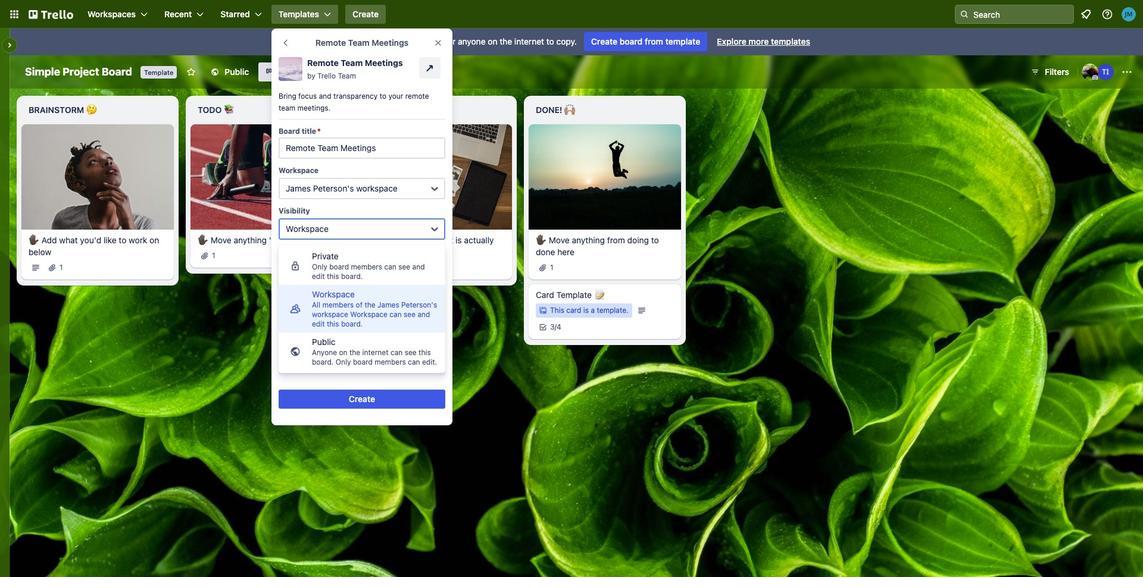Task type: locate. For each thing, give the bounding box(es) containing it.
and down keep cards
[[310, 267, 324, 277]]

keep cards
[[298, 250, 341, 260]]

to right like
[[119, 235, 127, 245]]

workspace up all
[[312, 289, 355, 300]]

this
[[327, 272, 339, 281], [327, 320, 339, 329], [419, 348, 431, 357]]

title
[[302, 127, 316, 136]]

doing
[[628, 235, 649, 245]]

team right "sm" icon on the left top of page
[[348, 38, 370, 48]]

this right the for
[[327, 320, 339, 329]]

0 vertical spatial team
[[348, 38, 370, 48]]

0 vertical spatial internet
[[515, 36, 544, 46]]

the
[[500, 36, 512, 46], [279, 279, 291, 289], [365, 301, 376, 310], [350, 348, 360, 357]]

✋🏿 for ✋🏿 move anything that is actually started here
[[367, 235, 378, 245]]

public for public
[[225, 67, 249, 77]]

and inside workspace all members of the james peterson's workspace workspace can see and edit this board.
[[418, 310, 430, 319]]

0 horizontal spatial board
[[329, 263, 349, 272]]

a left public
[[377, 36, 381, 46]]

1 anything from the left
[[234, 235, 267, 245]]

0 horizontal spatial your
[[389, 92, 403, 101]]

1 vertical spatial only
[[336, 358, 351, 367]]

and up meetings.
[[319, 92, 332, 101]]

this up "edit."
[[419, 348, 431, 357]]

members inside public anyone on the internet can see this board. only board members can edit.
[[375, 358, 406, 367]]

0 horizontal spatial is
[[368, 36, 374, 46]]

this right "sm" icon on the left top of page
[[350, 36, 366, 46]]

4 ✋🏿 from the left
[[536, 235, 547, 245]]

public
[[225, 67, 249, 77], [312, 337, 336, 347]]

1 horizontal spatial peterson's
[[402, 301, 437, 310]]

0 horizontal spatial workspace
[[312, 310, 348, 319]]

this
[[350, 36, 366, 46], [279, 305, 295, 315], [550, 306, 565, 315]]

anything left 'ready'
[[234, 235, 267, 245]]

0 vertical spatial public
[[225, 67, 249, 77]]

board. right new
[[312, 279, 336, 289]]

0 horizontal spatial peterson's
[[313, 183, 354, 194]]

internet up upgrade
[[362, 348, 389, 357]]

is inside '✋🏿 move anything that is actually started here'
[[456, 235, 462, 245]]

show menu image
[[1122, 66, 1133, 78]]

1 vertical spatial create
[[591, 36, 618, 46]]

public up anyone
[[312, 337, 336, 347]]

move inside '✋🏿 move anything that is actually started here'
[[380, 235, 401, 245]]

card
[[567, 306, 582, 315]]

the up upgrade
[[350, 348, 360, 357]]

template left star or unstar board image
[[144, 68, 174, 76]]

0 vertical spatial this
[[327, 272, 339, 281]]

1 vertical spatial peterson's
[[402, 301, 437, 310]]

1 vertical spatial board
[[329, 263, 349, 272]]

template left "explore"
[[666, 36, 701, 46]]

1 vertical spatial 3
[[550, 323, 555, 332]]

0 vertical spatial meetings
[[372, 38, 409, 48]]

0 horizontal spatial move
[[211, 235, 232, 245]]

focus
[[298, 92, 317, 101]]

team
[[348, 38, 370, 48], [341, 58, 363, 68], [338, 71, 356, 80]]

members down boards,
[[375, 358, 406, 367]]

brainstorm
[[29, 105, 84, 115]]

meetings down public
[[365, 58, 403, 68]]

board. down anyone
[[312, 358, 334, 367]]

a
[[377, 36, 381, 46], [591, 306, 595, 315]]

on for anyone
[[488, 36, 498, 46]]

create button
[[345, 5, 386, 24], [279, 390, 446, 409]]

remote team meetings
[[316, 38, 409, 48]]

edit right new
[[312, 272, 325, 281]]

2 vertical spatial is
[[584, 306, 589, 315]]

upgrade
[[394, 329, 426, 339]]

public inside button
[[225, 67, 249, 77]]

can down has
[[347, 317, 361, 327]]

0 horizontal spatial template
[[409, 36, 443, 46]]

create button up remote team meetings
[[345, 5, 386, 24]]

workspace inside this workspace has 3 boards remaining. free workspaces can only have 10 open boards. for unlimited boards, upgrade your workspace.
[[297, 305, 340, 315]]

meetings inside remote team meetings by trello team
[[365, 58, 403, 68]]

2 horizontal spatial board
[[620, 36, 643, 46]]

0 horizontal spatial from
[[607, 235, 625, 245]]

1 horizontal spatial anything
[[403, 235, 436, 245]]

only inside private only board members can see and edit this board.
[[312, 263, 327, 272]]

see up upgrade
[[404, 310, 416, 319]]

1 vertical spatial on
[[150, 235, 159, 245]]

1 move from the left
[[211, 235, 232, 245]]

is right that
[[456, 235, 462, 245]]

0 horizontal spatial workspaces
[[88, 9, 136, 19]]

0 vertical spatial workspace
[[356, 183, 398, 194]]

here up keep
[[298, 235, 315, 245]]

1 vertical spatial from
[[607, 235, 625, 245]]

✋🏿 inside ✋🏿 move anything from doing to done here
[[536, 235, 547, 245]]

anything inside '✋🏿 move anything that is actually started here'
[[403, 235, 436, 245]]

0 horizontal spatial anything
[[234, 235, 267, 245]]

board right project at the top of page
[[102, 66, 132, 78]]

see right not
[[399, 263, 411, 272]]

✋🏿 inside the ✋🏿 add what you'd like to work on below
[[29, 235, 39, 245]]

edit
[[312, 272, 325, 281], [312, 320, 325, 329]]

template inside create board from template link
[[666, 36, 701, 46]]

0 vertical spatial is
[[368, 36, 374, 46]]

boards
[[366, 305, 392, 315]]

upgrade button
[[279, 357, 446, 376]]

workspace down of
[[350, 310, 388, 319]]

the right of
[[365, 301, 376, 310]]

is left public
[[368, 36, 374, 46]]

1 vertical spatial this
[[327, 320, 339, 329]]

10
[[402, 317, 411, 327]]

explore more templates link
[[710, 32, 818, 51]]

to inside ✋🏿 move anything from doing to done here
[[651, 235, 659, 245]]

1 vertical spatial public
[[312, 337, 336, 347]]

keep
[[298, 250, 317, 260]]

1 vertical spatial template
[[557, 290, 592, 300]]

anything left that
[[403, 235, 436, 245]]

1 horizontal spatial workspace
[[356, 183, 398, 194]]

move
[[211, 235, 232, 245], [380, 235, 401, 245], [549, 235, 570, 245]]

see inside private only board members can see and edit this board.
[[399, 263, 411, 272]]

can left 10
[[390, 310, 402, 319]]

create up remote team meetings
[[353, 9, 379, 19]]

2 horizontal spatial on
[[488, 36, 498, 46]]

1 right will
[[381, 263, 385, 272]]

1 for ✋🏿 move anything from doing to done here
[[550, 263, 554, 272]]

anything for that
[[403, 235, 436, 245]]

here inside '✋🏿 move anything that is actually started here'
[[397, 247, 414, 257]]

0 horizontal spatial james
[[286, 183, 311, 194]]

meetings
[[372, 38, 409, 48], [365, 58, 403, 68]]

on inside public anyone on the internet can see this board. only board members can edit.
[[339, 348, 348, 357]]

2 horizontal spatial is
[[584, 306, 589, 315]]

0 vertical spatial only
[[312, 263, 327, 272]]

peterson's down *
[[313, 183, 354, 194]]

*
[[317, 127, 321, 136]]

below
[[29, 247, 51, 257]]

primary element
[[0, 0, 1144, 29]]

members inside private only board members can see and edit this board.
[[351, 263, 382, 272]]

anything
[[234, 235, 267, 245], [403, 235, 436, 245], [572, 235, 605, 245]]

is
[[368, 36, 374, 46], [456, 235, 462, 245], [584, 306, 589, 315]]

remote up customize views "icon" on the left of page
[[316, 38, 346, 48]]

customize views image
[[315, 66, 327, 78]]

1 horizontal spatial here
[[397, 247, 414, 257]]

this left card
[[550, 306, 565, 315]]

0 horizontal spatial only
[[312, 263, 327, 272]]

meetings up remote team meetings link
[[372, 38, 409, 48]]

2 vertical spatial see
[[405, 348, 417, 357]]

0 vertical spatial on
[[488, 36, 498, 46]]

2 edit from the top
[[312, 320, 325, 329]]

here for ✋🏿 move anything from doing to done here
[[558, 247, 575, 257]]

see down upgrade
[[405, 348, 417, 357]]

Search field
[[970, 5, 1074, 23]]

DOING ⚙️ text field
[[360, 101, 512, 120]]

2 move from the left
[[380, 235, 401, 245]]

board.
[[341, 272, 363, 281], [312, 279, 336, 289], [341, 320, 363, 329], [312, 358, 334, 367]]

✋🏿 move anything 'ready' here
[[198, 235, 315, 245]]

templates
[[279, 9, 319, 19]]

workspaces inside dropdown button
[[88, 9, 136, 19]]

0 horizontal spatial public
[[225, 67, 249, 77]]

internet left copy.
[[515, 36, 544, 46]]

to
[[547, 36, 554, 46], [380, 92, 387, 101], [119, 235, 127, 245], [651, 235, 659, 245], [434, 267, 442, 277]]

1 down the done
[[550, 263, 554, 272]]

0 vertical spatial workspaces
[[88, 9, 136, 19]]

private only board members can see and edit this board.
[[312, 251, 425, 281]]

members
[[351, 263, 382, 272], [326, 267, 362, 277], [323, 301, 354, 310], [375, 358, 406, 367]]

to right copied
[[434, 267, 442, 277]]

workspaces
[[88, 9, 136, 19], [298, 317, 345, 327]]

DONE! 🙌🏽 text field
[[529, 101, 681, 120]]

see inside workspace all members of the james peterson's workspace workspace can see and edit this board.
[[404, 310, 416, 319]]

3 move from the left
[[549, 235, 570, 245]]

anything left doing at the top right
[[572, 235, 605, 245]]

1 vertical spatial see
[[404, 310, 416, 319]]

1 horizontal spatial from
[[645, 36, 664, 46]]

this for this workspace has 3 boards remaining. free workspaces can only have 10 open boards. for unlimited boards, upgrade your workspace.
[[279, 305, 295, 315]]

this up the free at the left bottom of the page
[[279, 305, 295, 315]]

0 horizontal spatial a
[[377, 36, 381, 46]]

1 horizontal spatial james
[[378, 301, 400, 310]]

0 horizontal spatial 3
[[358, 305, 363, 315]]

james up visibility
[[286, 183, 311, 194]]

only down keep cards
[[312, 263, 327, 272]]

public inside public anyone on the internet can see this board. only board members can edit.
[[312, 337, 336, 347]]

✋🏿
[[29, 235, 39, 245], [198, 235, 208, 245], [367, 235, 378, 245], [536, 235, 547, 245]]

this for this is a public template for anyone on the internet to copy.
[[350, 36, 366, 46]]

by
[[307, 71, 315, 80]]

here right the done
[[558, 247, 575, 257]]

board left title
[[279, 127, 300, 136]]

1 template from the left
[[409, 36, 443, 46]]

the right anyone
[[500, 36, 512, 46]]

template left the for
[[409, 36, 443, 46]]

0 horizontal spatial template
[[144, 68, 174, 76]]

1 vertical spatial remote
[[307, 58, 339, 68]]

1 vertical spatial team
[[341, 58, 363, 68]]

and right 10
[[418, 310, 430, 319]]

started
[[367, 247, 394, 257]]

this inside this workspace has 3 boards remaining. free workspaces can only have 10 open boards. for unlimited boards, upgrade your workspace.
[[279, 305, 295, 315]]

more
[[749, 36, 769, 46]]

template
[[144, 68, 174, 76], [557, 290, 592, 300]]

1 horizontal spatial workspaces
[[298, 317, 345, 327]]

3 ✋🏿 from the left
[[367, 235, 378, 245]]

on inside the ✋🏿 add what you'd like to work on below
[[150, 235, 159, 245]]

anything inside ✋🏿 move anything from doing to done here
[[572, 235, 605, 245]]

remote inside remote team meetings by trello team
[[307, 58, 339, 68]]

move inside ✋🏿 move anything from doing to done here
[[549, 235, 570, 245]]

and right be
[[413, 263, 425, 272]]

here inside ✋🏿 move anything from doing to done here
[[558, 247, 575, 257]]

to up doing
[[380, 92, 387, 101]]

members down cards
[[326, 267, 362, 277]]

to left copy.
[[547, 36, 554, 46]]

3 anything from the left
[[572, 235, 605, 245]]

1 ✋🏿 from the left
[[29, 235, 39, 245]]

workspace inside workspace all members of the james peterson's workspace workspace can see and edit this board.
[[312, 310, 348, 319]]

1 horizontal spatial this
[[350, 36, 366, 46]]

2 template from the left
[[666, 36, 701, 46]]

internet inside public anyone on the internet can see this board. only board members can edit.
[[362, 348, 389, 357]]

1 horizontal spatial board
[[353, 358, 373, 367]]

1 horizontal spatial on
[[339, 348, 348, 357]]

2 vertical spatial on
[[339, 348, 348, 357]]

board. inside public anyone on the internet can see this board. only board members can edit.
[[312, 358, 334, 367]]

members down 'started' in the left of the page
[[351, 263, 382, 272]]

workspace up the for
[[297, 305, 340, 315]]

like
[[104, 235, 117, 245]]

copy.
[[557, 36, 577, 46]]

board. left will
[[341, 272, 363, 281]]

✋🏿 inside '✋🏿 move anything that is actually started here'
[[367, 235, 378, 245]]

1 down the "✋🏿 move anything 'ready' here"
[[212, 251, 215, 260]]

1 for ✋🏿 move anything that is actually started here
[[381, 263, 385, 272]]

1 vertical spatial james
[[378, 301, 400, 310]]

4
[[557, 323, 561, 332]]

here up be
[[397, 247, 414, 257]]

0 vertical spatial template
[[144, 68, 174, 76]]

1 horizontal spatial internet
[[515, 36, 544, 46]]

template
[[409, 36, 443, 46], [666, 36, 701, 46]]

your up ⚙️ on the top
[[389, 92, 403, 101]]

board inside private only board members can see and edit this board.
[[329, 263, 349, 272]]

can
[[384, 263, 397, 272], [390, 310, 402, 319], [347, 317, 361, 327], [391, 348, 403, 357], [408, 358, 420, 367]]

this down cards
[[327, 272, 339, 281]]

board title *
[[279, 127, 321, 136]]

✋🏿 for ✋🏿 move anything 'ready' here
[[198, 235, 208, 245]]

1 horizontal spatial public
[[312, 337, 336, 347]]

move for ✋🏿 move anything from doing to done here
[[549, 235, 570, 245]]

remote for remote team meetings by trello team
[[307, 58, 339, 68]]

template up card
[[557, 290, 592, 300]]

anything for 'ready'
[[234, 235, 267, 245]]

the inside workspace all members of the james peterson's workspace workspace can see and edit this board.
[[365, 301, 376, 310]]

1 for ✋🏿 move anything 'ready' here
[[212, 251, 215, 260]]

0 vertical spatial see
[[399, 263, 411, 272]]

1 horizontal spatial your
[[428, 329, 445, 339]]

the down "activity" on the left of the page
[[279, 279, 291, 289]]

see inside public anyone on the internet can see this board. only board members can edit.
[[405, 348, 417, 357]]

filters
[[1045, 67, 1070, 77]]

0 vertical spatial your
[[389, 92, 403, 101]]

to right doing at the top right
[[651, 235, 659, 245]]

0 vertical spatial from
[[645, 36, 664, 46]]

remote up the trello
[[307, 58, 339, 68]]

2 horizontal spatial anything
[[572, 235, 605, 245]]

on
[[488, 36, 498, 46], [150, 235, 159, 245], [339, 348, 348, 357]]

board
[[620, 36, 643, 46], [329, 263, 349, 272], [353, 358, 373, 367]]

2 horizontal spatial move
[[549, 235, 570, 245]]

✋🏿 for ✋🏿 move anything from doing to done here
[[536, 235, 547, 245]]

your
[[389, 92, 403, 101], [428, 329, 445, 339]]

0 horizontal spatial this
[[279, 305, 295, 315]]

0 vertical spatial edit
[[312, 272, 325, 281]]

done
[[536, 247, 555, 257]]

is right card
[[584, 306, 589, 315]]

1 vertical spatial workspace
[[312, 310, 348, 319]]

edit down all
[[312, 320, 325, 329]]

and
[[319, 92, 332, 101], [413, 263, 425, 272], [310, 267, 324, 277], [418, 310, 430, 319]]

1 horizontal spatial a
[[591, 306, 595, 315]]

members left of
[[323, 301, 354, 310]]

to inside the ✋🏿 add what you'd like to work on below
[[119, 235, 127, 245]]

1 horizontal spatial template
[[666, 36, 701, 46]]

✋🏿 move anything from doing to done here
[[536, 235, 659, 257]]

0 vertical spatial create
[[353, 9, 379, 19]]

board. inside workspace all members of the james peterson's workspace workspace can see and edit this board.
[[341, 320, 363, 329]]

can down 'started' in the left of the page
[[384, 263, 397, 272]]

peterson's up open
[[402, 301, 437, 310]]

create right copy.
[[591, 36, 618, 46]]

starred button
[[213, 5, 269, 24]]

anyone
[[312, 348, 337, 357]]

2 ✋🏿 from the left
[[198, 235, 208, 245]]

1 horizontal spatial move
[[380, 235, 401, 245]]

james inside workspace all members of the james peterson's workspace workspace can see and edit this board.
[[378, 301, 400, 310]]

and inside private only board members can see and edit this board.
[[413, 263, 425, 272]]

from
[[645, 36, 664, 46], [607, 235, 625, 245]]

create button inside primary element
[[345, 5, 386, 24]]

only down anyone
[[336, 358, 351, 367]]

0 horizontal spatial internet
[[362, 348, 389, 357]]

james up the have
[[378, 301, 400, 310]]

0 vertical spatial create button
[[345, 5, 386, 24]]

0 vertical spatial remote
[[316, 38, 346, 48]]

board. inside private only board members can see and edit this board.
[[341, 272, 363, 281]]

board inside create board from template link
[[620, 36, 643, 46]]

public anyone on the internet can see this board. only board members can edit.
[[312, 337, 437, 367]]

public up 📚 on the top left of page
[[225, 67, 249, 77]]

1 horizontal spatial only
[[336, 358, 351, 367]]

0 vertical spatial 3
[[358, 305, 363, 315]]

1 vertical spatial meetings
[[365, 58, 403, 68]]

create button down "upgrade" button
[[279, 390, 446, 409]]

2 anything from the left
[[403, 235, 436, 245]]

new
[[293, 279, 309, 289]]

1 vertical spatial edit
[[312, 320, 325, 329]]

3 right has
[[358, 305, 363, 315]]

3
[[358, 305, 363, 315], [550, 323, 555, 332]]

doing
[[367, 105, 394, 115]]

None text field
[[279, 138, 446, 159]]

team down remote team meetings
[[341, 58, 363, 68]]

workspace
[[279, 166, 319, 175], [286, 224, 329, 234], [312, 289, 355, 300], [297, 305, 340, 315], [350, 310, 388, 319]]

create down "upgrade" button
[[349, 394, 375, 404]]

2 horizontal spatial here
[[558, 247, 575, 257]]

can inside this workspace has 3 boards remaining. free workspaces can only have 10 open boards. for unlimited boards, upgrade your workspace.
[[347, 317, 361, 327]]

1 vertical spatial your
[[428, 329, 445, 339]]

2 vertical spatial this
[[419, 348, 431, 357]]

team down remote team meetings link
[[338, 71, 356, 80]]

anything for from
[[572, 235, 605, 245]]

board
[[102, 66, 132, 78], [279, 67, 302, 77], [279, 127, 300, 136]]

1 horizontal spatial is
[[456, 235, 462, 245]]

workspaces inside this workspace has 3 boards remaining. free workspaces can only have 10 open boards. for unlimited boards, upgrade your workspace.
[[298, 317, 345, 327]]

3 left 4
[[550, 323, 555, 332]]

0 vertical spatial board
[[620, 36, 643, 46]]

meetings for remote team meetings by trello team
[[365, 58, 403, 68]]

a down 📝 on the bottom
[[591, 306, 595, 315]]

1 edit from the top
[[312, 272, 325, 281]]

1 vertical spatial is
[[456, 235, 462, 245]]

your down open
[[428, 329, 445, 339]]

back to home image
[[29, 5, 73, 24]]

1 vertical spatial workspaces
[[298, 317, 345, 327]]

jeremy miller (jeremymiller198) image
[[1122, 7, 1136, 21]]

0 horizontal spatial on
[[150, 235, 159, 245]]

for
[[445, 36, 456, 46]]

board. down has
[[341, 320, 363, 329]]

2 vertical spatial board
[[353, 358, 373, 367]]

'ready'
[[269, 235, 296, 245]]

to inside bring focus and transparency to your remote team meetings.
[[380, 92, 387, 101]]

here
[[298, 235, 315, 245], [397, 247, 414, 257], [558, 247, 575, 257]]

0 vertical spatial james
[[286, 183, 311, 194]]

open information menu image
[[1102, 8, 1114, 20]]

filters button
[[1028, 63, 1073, 82]]

1 vertical spatial internet
[[362, 348, 389, 357]]

this inside workspace all members of the james peterson's workspace workspace can see and edit this board.
[[327, 320, 339, 329]]

this inside private only board members can see and edit this board.
[[327, 272, 339, 281]]

board left by
[[279, 67, 302, 77]]

2 horizontal spatial this
[[550, 306, 565, 315]]



Task type: vqa. For each thing, say whether or not it's contained in the screenshot.
DONE!
yes



Task type: describe. For each thing, give the bounding box(es) containing it.
unlimited
[[325, 329, 360, 339]]

boards,
[[362, 329, 391, 339]]

private
[[312, 251, 339, 261]]

/
[[555, 323, 557, 332]]

workspace down visibility
[[286, 224, 329, 234]]

star or unstar board image
[[187, 67, 196, 77]]

✋🏿 move anything from doing to done here link
[[536, 234, 674, 258]]

BRAINSTORM 🤔 text field
[[21, 101, 174, 120]]

close popover image
[[434, 38, 443, 48]]

done! 🙌🏽
[[536, 105, 575, 115]]

trello inspiration (inspiringtaco) image
[[1098, 64, 1114, 80]]

be
[[394, 267, 404, 277]]

Board name text field
[[19, 63, 138, 82]]

dmugisha (dmugisha) image
[[1082, 64, 1099, 80]]

all
[[312, 301, 321, 310]]

create board from template
[[591, 36, 701, 46]]

and inside bring focus and transparency to your remote team meetings.
[[319, 92, 332, 101]]

on for work
[[150, 235, 159, 245]]

boards.
[[279, 329, 308, 339]]

1 vertical spatial a
[[591, 306, 595, 315]]

only inside public anyone on the internet can see this board. only board members can edit.
[[336, 358, 351, 367]]

to inside activity and members will not be copied to the new board.
[[434, 267, 442, 277]]

meetings.
[[298, 104, 331, 113]]

card
[[536, 290, 554, 300]]

0 notifications image
[[1079, 7, 1094, 21]]

remote
[[405, 92, 429, 101]]

public button
[[203, 63, 256, 82]]

create board from template link
[[584, 32, 708, 51]]

public for public anyone on the internet can see this board. only board members can edit.
[[312, 337, 336, 347]]

work
[[129, 235, 147, 245]]

can inside workspace all members of the james peterson's workspace workspace can see and edit this board.
[[390, 310, 402, 319]]

team for remote team meetings
[[348, 38, 370, 48]]

the inside public anyone on the internet can see this board. only board members can edit.
[[350, 348, 360, 357]]

actually
[[464, 235, 494, 245]]

create inside create board from template link
[[591, 36, 618, 46]]

recent
[[164, 9, 192, 19]]

📚
[[224, 105, 235, 115]]

1 down what
[[60, 263, 63, 272]]

explore more templates
[[717, 36, 811, 46]]

recent button
[[157, 5, 211, 24]]

remote for remote team meetings
[[316, 38, 346, 48]]

this workspace has 3 boards remaining. free workspaces can only have 10 open boards. for unlimited boards, upgrade your workspace.
[[279, 305, 445, 351]]

1 horizontal spatial 3
[[550, 323, 555, 332]]

team
[[279, 104, 296, 113]]

🙌🏽
[[565, 105, 575, 115]]

doing ⚙️
[[367, 105, 407, 115]]

simple project board
[[25, 66, 132, 78]]

template.
[[597, 306, 629, 315]]

starred
[[221, 9, 250, 19]]

can down upgrade
[[391, 348, 403, 357]]

anyone
[[458, 36, 486, 46]]

TODO 📚 text field
[[191, 101, 343, 120]]

public
[[383, 36, 407, 46]]

0 vertical spatial peterson's
[[313, 183, 354, 194]]

2 vertical spatial create
[[349, 394, 375, 404]]

and inside activity and members will not be copied to the new board.
[[310, 267, 324, 277]]

2 vertical spatial team
[[338, 71, 356, 80]]

transparency
[[334, 92, 378, 101]]

board. inside activity and members will not be copied to the new board.
[[312, 279, 336, 289]]

this is a public template for anyone on the internet to copy.
[[350, 36, 577, 46]]

workspaces button
[[80, 5, 155, 24]]

search image
[[960, 10, 970, 19]]

simple
[[25, 66, 60, 78]]

activity and members will not be copied to the new board.
[[279, 267, 442, 289]]

remote team meetings by trello team
[[307, 58, 403, 80]]

will
[[364, 267, 377, 277]]

0 horizontal spatial here
[[298, 235, 315, 245]]

has
[[342, 305, 356, 315]]

✋🏿 for ✋🏿 add what you'd like to work on below
[[29, 235, 39, 245]]

add
[[42, 235, 57, 245]]

board for board title *
[[279, 127, 300, 136]]

0 vertical spatial a
[[377, 36, 381, 46]]

✋🏿 move anything 'ready' here link
[[198, 234, 336, 246]]

free
[[279, 317, 296, 327]]

peterson's inside workspace all members of the james peterson's workspace workspace can see and edit this board.
[[402, 301, 437, 310]]

edit inside private only board members can see and edit this board.
[[312, 272, 325, 281]]

project
[[63, 66, 99, 78]]

the inside activity and members will not be copied to the new board.
[[279, 279, 291, 289]]

your inside bring focus and transparency to your remote team meetings.
[[389, 92, 403, 101]]

from inside ✋🏿 move anything from doing to done here
[[607, 235, 625, 245]]

members inside activity and members will not be copied to the new board.
[[326, 267, 362, 277]]

✋🏿 move anything that is actually started here
[[367, 235, 494, 257]]

board link
[[259, 63, 309, 82]]

create inside primary element
[[353, 9, 379, 19]]

can inside private only board members can see and edit this board.
[[384, 263, 397, 272]]

edit inside workspace all members of the james peterson's workspace workspace can see and edit this board.
[[312, 320, 325, 329]]

activity
[[279, 267, 307, 277]]

board inside text box
[[102, 66, 132, 78]]

this member is an admin of this board. image
[[1093, 75, 1098, 80]]

have
[[382, 317, 400, 327]]

card template 📝 link
[[536, 289, 674, 301]]

trello
[[317, 71, 336, 80]]

members inside workspace all members of the james peterson's workspace workspace can see and edit this board.
[[323, 301, 354, 310]]

return to previous screen image
[[281, 38, 291, 48]]

what
[[59, 235, 78, 245]]

not
[[379, 267, 392, 277]]

bring focus and transparency to your remote team meetings.
[[279, 92, 429, 113]]

james peterson's workspace
[[286, 183, 398, 194]]

remote team meetings link
[[307, 57, 415, 69]]

you'd
[[80, 235, 101, 245]]

move for ✋🏿 move anything that is actually started here
[[380, 235, 401, 245]]

this card is a template.
[[550, 306, 629, 315]]

upgrade
[[352, 361, 385, 371]]

bring
[[279, 92, 296, 101]]

3 / 4
[[550, 323, 561, 332]]

here for ✋🏿 move anything that is actually started here
[[397, 247, 414, 257]]

1 vertical spatial create button
[[279, 390, 446, 409]]

for
[[310, 329, 323, 339]]

workspace down 'board title *'
[[279, 166, 319, 175]]

meetings for remote team meetings
[[372, 38, 409, 48]]

edit.
[[422, 358, 437, 367]]

🤔
[[86, 105, 97, 115]]

this for this card is a template.
[[550, 306, 565, 315]]

move for ✋🏿 move anything 'ready' here
[[211, 235, 232, 245]]

sm image
[[335, 36, 347, 48]]

open
[[413, 317, 433, 327]]

workspace.
[[279, 341, 324, 351]]

copied
[[406, 267, 432, 277]]

board inside public anyone on the internet can see this board. only board members can edit.
[[353, 358, 373, 367]]

⚙️
[[396, 105, 407, 115]]

✋🏿 add what you'd like to work on below link
[[29, 234, 167, 258]]

done!
[[536, 105, 563, 115]]

remaining.
[[394, 305, 435, 315]]

board for board
[[279, 67, 302, 77]]

templates button
[[271, 5, 338, 24]]

todo 📚
[[198, 105, 235, 115]]

that
[[438, 235, 453, 245]]

3 inside this workspace has 3 boards remaining. free workspaces can only have 10 open boards. for unlimited boards, upgrade your workspace.
[[358, 305, 363, 315]]

your inside this workspace has 3 boards remaining. free workspaces can only have 10 open boards. for unlimited boards, upgrade your workspace.
[[428, 329, 445, 339]]

brainstorm 🤔
[[29, 105, 97, 115]]

team for remote team meetings by trello team
[[341, 58, 363, 68]]

this inside public anyone on the internet can see this board. only board members can edit.
[[419, 348, 431, 357]]

explore
[[717, 36, 747, 46]]

can left "edit."
[[408, 358, 420, 367]]

templates
[[771, 36, 811, 46]]

1 horizontal spatial template
[[557, 290, 592, 300]]

cards
[[319, 250, 341, 260]]

visibility
[[279, 207, 310, 216]]

card template 📝
[[536, 290, 605, 300]]



